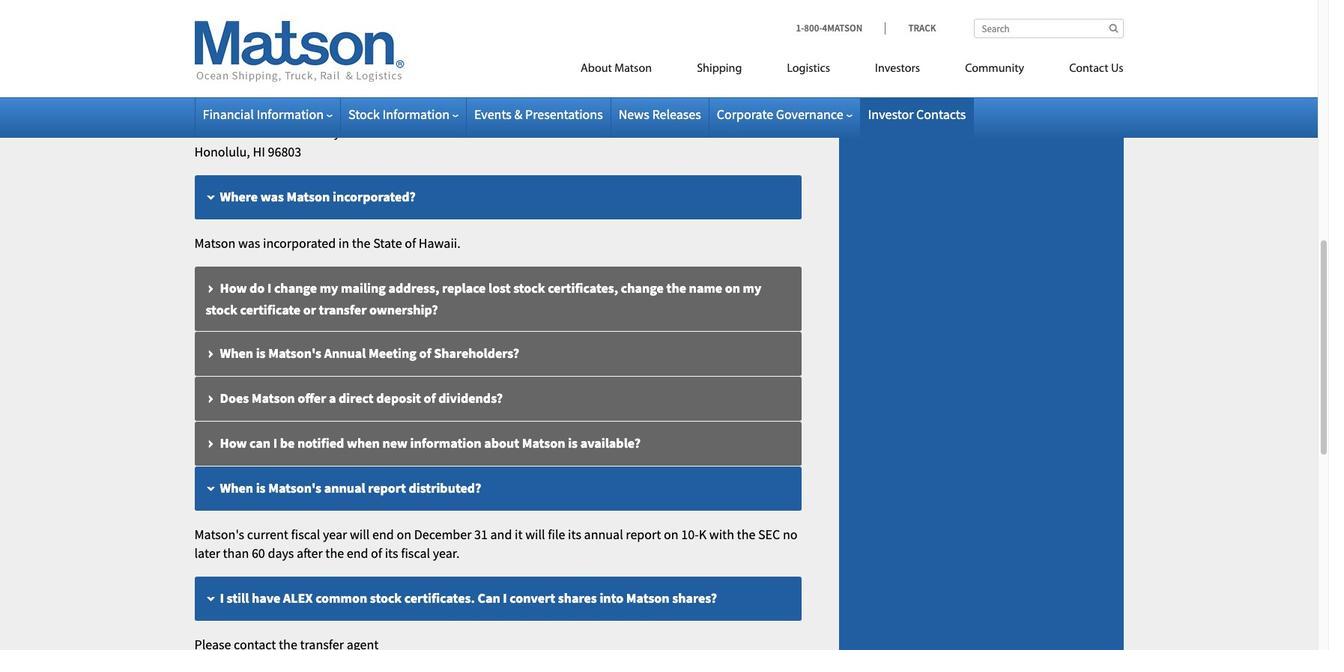 Task type: locate. For each thing, give the bounding box(es) containing it.
60 inside matson is required to file its financial results with the sec no more than 40 days after the end of the fiscal quarter and 60 days from the end of the fiscal year.
[[264, 13, 277, 31]]

0 horizontal spatial no
[[517, 0, 531, 11]]

2 horizontal spatial on
[[725, 279, 741, 296]]

1 vertical spatial with
[[710, 526, 735, 543]]

was right where
[[261, 188, 284, 205]]

matson's up stock
[[353, 58, 406, 75]]

0 vertical spatial with
[[443, 0, 468, 11]]

year. down december
[[433, 545, 460, 562]]

2 vertical spatial its
[[385, 545, 398, 562]]

certificates.
[[405, 590, 475, 607]]

year
[[323, 526, 347, 543]]

available?
[[581, 434, 641, 452]]

2 horizontal spatial stock
[[514, 279, 545, 296]]

0 vertical spatial 60
[[264, 13, 277, 31]]

0 horizontal spatial annual
[[324, 479, 365, 497]]

1 vertical spatial than
[[223, 545, 249, 562]]

matson's down be on the bottom left
[[268, 479, 322, 497]]

how for do
[[220, 279, 247, 296]]

community link
[[943, 55, 1047, 86]]

days down current
[[268, 545, 294, 562]]

direct
[[339, 389, 374, 407]]

0 vertical spatial days
[[611, 0, 638, 11]]

of right state
[[405, 235, 416, 252]]

is inside when is matson's annual meeting of shareholders? tab
[[256, 344, 266, 362]]

sec inside matson is required to file its financial results with the sec no more than 40 days after the end of the fiscal quarter and 60 days from the end of the fiscal year.
[[492, 0, 514, 11]]

is
[[238, 0, 247, 11], [253, 58, 263, 75], [256, 344, 266, 362], [568, 434, 578, 452], [256, 479, 266, 497]]

report down new on the left bottom of page
[[368, 479, 406, 497]]

contacts
[[917, 106, 966, 123]]

matson's inside "tab"
[[353, 58, 406, 75]]

sec
[[492, 0, 514, 11], [759, 526, 781, 543]]

0 horizontal spatial report
[[368, 479, 406, 497]]

was up 'do'
[[238, 235, 260, 252]]

on left december
[[397, 526, 412, 543]]

about matson link
[[558, 55, 675, 86]]

change up or
[[274, 279, 317, 296]]

its
[[335, 0, 349, 11], [568, 526, 582, 543], [385, 545, 398, 562]]

incorporated?
[[333, 188, 416, 205]]

2 how from the top
[[220, 434, 247, 452]]

0 vertical spatial how
[[220, 279, 247, 296]]

end down year
[[347, 545, 368, 562]]

None search field
[[974, 19, 1124, 38]]

0 vertical spatial no
[[517, 0, 531, 11]]

top menu navigation
[[513, 55, 1124, 86]]

1 vertical spatial file
[[548, 526, 566, 543]]

how do i change my mailing address, replace lost stock certificates, change the name on my stock certificate or transfer ownership? tab
[[195, 267, 802, 332]]

matson inside tab panel
[[195, 235, 236, 252]]

0 horizontal spatial its
[[335, 0, 349, 11]]

change right certificates,
[[621, 279, 664, 296]]

address
[[288, 58, 335, 75]]

60 down required
[[264, 13, 277, 31]]

1 horizontal spatial will
[[526, 526, 545, 543]]

of inside "tab"
[[338, 58, 350, 75]]

1 horizontal spatial my
[[743, 279, 762, 296]]

where
[[220, 188, 258, 205]]

the inside the what is the address of matson's corporate office? "tab"
[[266, 58, 286, 75]]

1 horizontal spatial report
[[626, 526, 661, 543]]

i still have alex common stock certificates.  can i convert shares into matson shares? tab
[[195, 577, 802, 622]]

dividends?
[[439, 389, 503, 407]]

1 vertical spatial 60
[[252, 545, 265, 562]]

days right 40
[[611, 0, 638, 11]]

how inside how do i change my mailing address, replace lost stock certificates, change the name on my stock certificate or transfer ownership?
[[220, 279, 247, 296]]

0 vertical spatial sec
[[492, 0, 514, 11]]

1 horizontal spatial after
[[640, 0, 666, 11]]

stock right common
[[370, 590, 402, 607]]

1 horizontal spatial and
[[491, 526, 512, 543]]

how left 'do'
[[220, 279, 247, 296]]

2 vertical spatial stock
[[370, 590, 402, 607]]

my up transfer
[[320, 279, 338, 296]]

deposit
[[377, 389, 421, 407]]

what is the address of matson's corporate office? tab panel
[[195, 104, 802, 162]]

its inside matson is required to file its financial results with the sec no more than 40 days after the end of the fiscal quarter and 60 days from the end of the fiscal year.
[[335, 0, 349, 11]]

investor
[[868, 106, 914, 123]]

year. up office?
[[451, 13, 478, 31]]

1 horizontal spatial file
[[548, 526, 566, 543]]

alex
[[283, 590, 313, 607]]

fiscal
[[750, 0, 779, 11], [419, 13, 448, 31], [291, 526, 320, 543], [401, 545, 430, 562]]

how
[[220, 279, 247, 296], [220, 434, 247, 452]]

when
[[347, 434, 380, 452]]

end right year
[[373, 526, 394, 543]]

was for matson
[[261, 188, 284, 205]]

does matson offer a direct deposit of dividends? tab
[[195, 377, 802, 422]]

news releases
[[619, 106, 701, 123]]

sec inside matson's current fiscal year will end on december 31 and it will file its annual report on 10-k with the sec no later than 60 days after the end of its fiscal year.
[[759, 526, 781, 543]]

will
[[350, 526, 370, 543], [526, 526, 545, 543]]

how for can
[[220, 434, 247, 452]]

is inside the what is the address of matson's corporate office? "tab"
[[253, 58, 263, 75]]

sec left more
[[492, 0, 514, 11]]

1 vertical spatial when
[[220, 479, 253, 497]]

my
[[320, 279, 338, 296], [743, 279, 762, 296]]

i inside how do i change my mailing address, replace lost stock certificates, change the name on my stock certificate or transfer ownership?
[[268, 279, 272, 296]]

is down can
[[256, 479, 266, 497]]

after up alex
[[297, 545, 323, 562]]

after inside matson is required to file its financial results with the sec no more than 40 days after the end of the fiscal quarter and 60 days from the end of the fiscal year.
[[640, 0, 666, 11]]

matson,
[[195, 105, 239, 122]]

800-
[[805, 22, 823, 34]]

december
[[414, 526, 472, 543]]

1 horizontal spatial sec
[[759, 526, 781, 543]]

will right it
[[526, 526, 545, 543]]

search image
[[1110, 23, 1119, 33]]

parkway
[[293, 124, 340, 141]]

2 change from the left
[[621, 279, 664, 296]]

my right the name
[[743, 279, 762, 296]]

matson image
[[195, 21, 404, 82]]

is for when is matson's annual meeting of shareholders?
[[256, 344, 266, 362]]

0 horizontal spatial will
[[350, 526, 370, 543]]

news
[[619, 106, 650, 123]]

0 horizontal spatial with
[[443, 0, 468, 11]]

island
[[256, 124, 290, 141]]

of right 'address'
[[338, 58, 350, 75]]

how left can
[[220, 434, 247, 452]]

with inside matson's current fiscal year will end on december 31 and it will file its annual report on 10-k with the sec no later than 60 days after the end of its fiscal year.
[[710, 526, 735, 543]]

track link
[[886, 22, 937, 34]]

no inside matson is required to file its financial results with the sec no more than 40 days after the end of the fiscal quarter and 60 days from the end of the fiscal year.
[[517, 0, 531, 11]]

the
[[471, 0, 489, 11], [669, 0, 688, 11], [729, 0, 747, 11], [338, 13, 357, 31], [398, 13, 416, 31], [266, 58, 286, 75], [352, 235, 371, 252], [667, 279, 687, 296], [737, 526, 756, 543], [326, 545, 344, 562]]

1 vertical spatial stock
[[206, 301, 238, 318]]

0 vertical spatial was
[[261, 188, 284, 205]]

matson's up the later
[[195, 526, 244, 543]]

1 horizontal spatial than
[[567, 0, 593, 11]]

of down when is matson's annual report distributed?
[[371, 545, 382, 562]]

1 how from the top
[[220, 279, 247, 296]]

is inside how can i be notified when new information about matson is available? tab
[[568, 434, 578, 452]]

where was matson incorporated?
[[220, 188, 416, 205]]

investor contacts link
[[868, 106, 966, 123]]

and inside matson is required to file its financial results with the sec no more than 40 days after the end of the fiscal quarter and 60 days from the end of the fiscal year.
[[239, 13, 261, 31]]

matson inside matson is required to file its financial results with the sec no more than 40 days after the end of the fiscal quarter and 60 days from the end of the fiscal year.
[[195, 0, 236, 11]]

common
[[316, 590, 367, 607]]

stock right lost
[[514, 279, 545, 296]]

0 vertical spatial its
[[335, 0, 349, 11]]

will right year
[[350, 526, 370, 543]]

with right k
[[710, 526, 735, 543]]

2 information from the left
[[383, 106, 450, 123]]

is down certificate
[[256, 344, 266, 362]]

annual up into
[[584, 526, 623, 543]]

corporate
[[717, 106, 774, 123]]

with right results
[[443, 0, 468, 11]]

of inside where was matson incorporated? tab panel
[[405, 235, 416, 252]]

1 vertical spatial and
[[491, 526, 512, 543]]

matson's current fiscal year will end on december 31 and it will file its annual report on 10-k with the sec no later than 60 days after the end of its fiscal year.
[[195, 526, 798, 562]]

0 horizontal spatial stock
[[206, 301, 238, 318]]

when is matson's annual report distributed? tab
[[195, 467, 802, 512]]

0 horizontal spatial and
[[239, 13, 261, 31]]

when up does
[[220, 344, 253, 362]]

mailing
[[341, 279, 386, 296]]

0 vertical spatial and
[[239, 13, 261, 31]]

when down can
[[220, 479, 253, 497]]

0 horizontal spatial information
[[257, 106, 324, 123]]

information
[[410, 434, 482, 452]]

information down "corporate"
[[383, 106, 450, 123]]

and down required
[[239, 13, 261, 31]]

60 down current
[[252, 545, 265, 562]]

than right the later
[[223, 545, 249, 562]]

hawaii.
[[419, 235, 461, 252]]

days
[[611, 0, 638, 11], [280, 13, 306, 31], [268, 545, 294, 562]]

stock information link
[[349, 106, 459, 123]]

1 vertical spatial annual
[[584, 526, 623, 543]]

of
[[715, 0, 726, 11], [384, 13, 395, 31], [338, 58, 350, 75], [405, 235, 416, 252], [419, 344, 431, 362], [424, 389, 436, 407], [371, 545, 382, 562]]

1 vertical spatial sec
[[759, 526, 781, 543]]

where was matson incorporated? tab panel
[[195, 234, 802, 253]]

is left required
[[238, 0, 247, 11]]

than
[[567, 0, 593, 11], [223, 545, 249, 562]]

2 horizontal spatial its
[[568, 526, 582, 543]]

after
[[640, 0, 666, 11], [297, 545, 323, 562]]

1 vertical spatial how
[[220, 434, 247, 452]]

was inside tab panel
[[238, 235, 260, 252]]

file up from
[[315, 0, 333, 11]]

0 horizontal spatial after
[[297, 545, 323, 562]]

and left it
[[491, 526, 512, 543]]

1 horizontal spatial with
[[710, 526, 735, 543]]

when is matson's annual meeting of shareholders? tab
[[195, 332, 802, 377]]

60
[[264, 13, 277, 31], [252, 545, 265, 562]]

1 vertical spatial year.
[[433, 545, 460, 562]]

report
[[368, 479, 406, 497], [626, 526, 661, 543]]

is inside matson is required to file its financial results with the sec no more than 40 days after the end of the fiscal quarter and 60 days from the end of the fiscal year.
[[238, 0, 247, 11]]

1 horizontal spatial annual
[[584, 526, 623, 543]]

of inside matson's current fiscal year will end on december 31 and it will file its annual report on 10-k with the sec no later than 60 days after the end of its fiscal year.
[[371, 545, 382, 562]]

1411
[[195, 124, 221, 141]]

1 horizontal spatial change
[[621, 279, 664, 296]]

when for when is matson's annual meeting of shareholders?
[[220, 344, 253, 362]]

&
[[515, 106, 523, 123]]

0 vertical spatial after
[[640, 0, 666, 11]]

0 vertical spatial report
[[368, 479, 406, 497]]

after right 40
[[640, 0, 666, 11]]

1 horizontal spatial information
[[383, 106, 450, 123]]

convert
[[510, 590, 556, 607]]

file
[[315, 0, 333, 11], [548, 526, 566, 543]]

the inside how do i change my mailing address, replace lost stock certificates, change the name on my stock certificate or transfer ownership?
[[667, 279, 687, 296]]

report left 10-
[[626, 526, 661, 543]]

from
[[309, 13, 336, 31]]

1 vertical spatial was
[[238, 235, 260, 252]]

than left 40
[[567, 0, 593, 11]]

1 horizontal spatial no
[[783, 526, 798, 543]]

31
[[474, 526, 488, 543]]

i still have alex common stock certificates.  can i convert shares into matson shares? tab panel
[[195, 636, 802, 651]]

0 horizontal spatial file
[[315, 0, 333, 11]]

matson's inside matson's current fiscal year will end on december 31 and it will file its annual report on 10-k with the sec no later than 60 days after the end of its fiscal year.
[[195, 526, 244, 543]]

0 vertical spatial file
[[315, 0, 333, 11]]

0 horizontal spatial my
[[320, 279, 338, 296]]

matson's
[[353, 58, 406, 75], [268, 344, 322, 362], [268, 479, 322, 497], [195, 526, 244, 543]]

of right deposit
[[424, 389, 436, 407]]

0 horizontal spatial change
[[274, 279, 317, 296]]

i right 'do'
[[268, 279, 272, 296]]

is inside the when is matson's annual report distributed? tab
[[256, 479, 266, 497]]

matson inside top menu navigation
[[615, 63, 652, 75]]

when for when is matson's annual report distributed?
[[220, 479, 253, 497]]

into
[[600, 590, 624, 607]]

where was matson incorporated? tab
[[195, 175, 802, 220]]

report inside matson's current fiscal year will end on december 31 and it will file its annual report on 10-k with the sec no later than 60 days after the end of its fiscal year.
[[626, 526, 661, 543]]

sec right k
[[759, 526, 781, 543]]

2 when from the top
[[220, 479, 253, 497]]

0 vertical spatial than
[[567, 0, 593, 11]]

can
[[250, 434, 271, 452]]

matson's down or
[[268, 344, 322, 362]]

annual
[[324, 479, 365, 497], [584, 526, 623, 543]]

0 horizontal spatial sec
[[492, 0, 514, 11]]

when is matson's annual report distributed? tab panel
[[195, 525, 802, 564]]

on
[[725, 279, 741, 296], [397, 526, 412, 543], [664, 526, 679, 543]]

on left 10-
[[664, 526, 679, 543]]

0 vertical spatial when
[[220, 344, 253, 362]]

of down financial
[[384, 13, 395, 31]]

what is the address of matson's corporate office?
[[220, 58, 508, 75]]

1 vertical spatial no
[[783, 526, 798, 543]]

is left available?
[[568, 434, 578, 452]]

annual up year
[[324, 479, 365, 497]]

on right the name
[[725, 279, 741, 296]]

1 vertical spatial after
[[297, 545, 323, 562]]

1 horizontal spatial stock
[[370, 590, 402, 607]]

hi
[[253, 143, 265, 160]]

1 my from the left
[[320, 279, 338, 296]]

1 information from the left
[[257, 106, 324, 123]]

days down to
[[280, 13, 306, 31]]

information for stock information
[[383, 106, 450, 123]]

0 vertical spatial year.
[[451, 13, 478, 31]]

2 my from the left
[[743, 279, 762, 296]]

file right it
[[548, 526, 566, 543]]

0 vertical spatial annual
[[324, 479, 365, 497]]

0 horizontal spatial than
[[223, 545, 249, 562]]

matson is required to file its financial results with the sec no more than 40 days after the end of the fiscal quarter and 60 days from the end of the fiscal year.
[[195, 0, 779, 31]]

contact
[[1070, 63, 1109, 75]]

end up shipping
[[690, 0, 712, 11]]

sand
[[224, 124, 253, 141]]

year.
[[451, 13, 478, 31], [433, 545, 460, 562]]

investors link
[[853, 55, 943, 86]]

do
[[250, 279, 265, 296]]

it
[[515, 526, 523, 543]]

is right the what
[[253, 58, 263, 75]]

releases
[[652, 106, 701, 123]]

2 vertical spatial days
[[268, 545, 294, 562]]

stock left certificate
[[206, 301, 238, 318]]

meeting
[[369, 344, 417, 362]]

1 vertical spatial report
[[626, 526, 661, 543]]

1 when from the top
[[220, 344, 253, 362]]

information up island
[[257, 106, 324, 123]]

replace
[[442, 279, 486, 296]]

was inside tab
[[261, 188, 284, 205]]



Task type: vqa. For each thing, say whether or not it's contained in the screenshot.
Logistics,
no



Task type: describe. For each thing, give the bounding box(es) containing it.
of right meeting
[[419, 344, 431, 362]]

in
[[339, 235, 349, 252]]

96803
[[268, 143, 302, 160]]

corporate governance link
[[717, 106, 853, 123]]

matson was incorporated in the state of hawaii.
[[195, 235, 461, 252]]

1-
[[796, 22, 805, 34]]

certificate
[[240, 301, 301, 318]]

the inside where was matson incorporated? tab panel
[[352, 235, 371, 252]]

us
[[1112, 63, 1124, 75]]

contact us link
[[1047, 55, 1124, 86]]

shareholders?
[[434, 344, 520, 362]]

is for when is matson's annual report distributed?
[[256, 479, 266, 497]]

financial
[[351, 0, 400, 11]]

state
[[373, 235, 402, 252]]

on inside how do i change my mailing address, replace lost stock certificates, change the name on my stock certificate or transfer ownership?
[[725, 279, 741, 296]]

end down financial
[[360, 13, 381, 31]]

community
[[966, 63, 1025, 75]]

shares?
[[673, 590, 717, 607]]

contact us
[[1070, 63, 1124, 75]]

new
[[383, 434, 408, 452]]

0 horizontal spatial on
[[397, 526, 412, 543]]

annual inside matson's current fiscal year will end on december 31 and it will file its annual report on 10-k with the sec no later than 60 days after the end of its fiscal year.
[[584, 526, 623, 543]]

than inside matson is required to file its financial results with the sec no more than 40 days after the end of the fiscal quarter and 60 days from the end of the fiscal year.
[[567, 0, 593, 11]]

office?
[[469, 58, 508, 75]]

a
[[329, 389, 336, 407]]

how can i be notified when new information about matson is available?
[[220, 434, 641, 452]]

is for what is the address of matson's corporate office?
[[253, 58, 263, 75]]

financial information
[[203, 106, 324, 123]]

how do i change my mailing address, replace lost stock certificates, change the name on my stock certificate or transfer ownership?
[[206, 279, 762, 318]]

stock inside i still have alex common stock certificates.  can i convert shares into matson shares? tab
[[370, 590, 402, 607]]

i left 'still'
[[220, 590, 224, 607]]

0 vertical spatial stock
[[514, 279, 545, 296]]

events
[[474, 106, 512, 123]]

i left be on the bottom left
[[273, 434, 277, 452]]

1 horizontal spatial its
[[385, 545, 398, 562]]

investor contacts
[[868, 106, 966, 123]]

1 will from the left
[[350, 526, 370, 543]]

60 inside matson's current fiscal year will end on december 31 and it will file its annual report on 10-k with the sec no later than 60 days after the end of its fiscal year.
[[252, 545, 265, 562]]

events & presentations link
[[474, 106, 603, 123]]

4matson
[[823, 22, 863, 34]]

year. inside matson's current fiscal year will end on december 31 and it will file its annual report on 10-k with the sec no later than 60 days after the end of its fiscal year.
[[433, 545, 460, 562]]

report inside tab
[[368, 479, 406, 497]]

Search search field
[[974, 19, 1124, 38]]

annual
[[324, 344, 366, 362]]

40
[[595, 0, 609, 11]]

governance
[[776, 106, 844, 123]]

when is matson's annual meeting of shareholders?
[[220, 344, 520, 362]]

i right can
[[503, 590, 507, 607]]

corporate
[[408, 58, 466, 75]]

1 change from the left
[[274, 279, 317, 296]]

no inside matson's current fiscal year will end on december 31 and it will file its annual report on 10-k with the sec no later than 60 days after the end of its fiscal year.
[[783, 526, 798, 543]]

shipping link
[[675, 55, 765, 86]]

days inside matson's current fiscal year will end on december 31 and it will file its annual report on 10-k with the sec no later than 60 days after the end of its fiscal year.
[[268, 545, 294, 562]]

track
[[909, 22, 937, 34]]

stock
[[349, 106, 380, 123]]

news releases link
[[619, 106, 701, 123]]

than inside matson's current fiscal year will end on december 31 and it will file its annual report on 10-k with the sec no later than 60 days after the end of its fiscal year.
[[223, 545, 249, 562]]

what is the address of matson's corporate office? tab
[[195, 45, 802, 90]]

address,
[[389, 279, 439, 296]]

information for financial information
[[257, 106, 324, 123]]

how can i be notified when new information about matson is available? tab
[[195, 422, 802, 467]]

when does matson release its quarterly reports? tab panel
[[195, 0, 802, 32]]

lost
[[489, 279, 511, 296]]

about
[[484, 434, 520, 452]]

when is matson's annual report distributed?
[[220, 479, 482, 497]]

later
[[195, 545, 220, 562]]

incorporated
[[263, 235, 336, 252]]

can
[[478, 590, 500, 607]]

10-
[[682, 526, 699, 543]]

honolulu,
[[195, 143, 250, 160]]

financial
[[203, 106, 254, 123]]

quarter
[[195, 13, 237, 31]]

of up shipping
[[715, 0, 726, 11]]

shares
[[558, 590, 597, 607]]

stock information
[[349, 106, 450, 123]]

was for incorporated
[[238, 235, 260, 252]]

file inside matson is required to file its financial results with the sec no more than 40 days after the end of the fiscal quarter and 60 days from the end of the fiscal year.
[[315, 0, 333, 11]]

logistics
[[787, 63, 831, 75]]

file inside matson's current fiscal year will end on december 31 and it will file its annual report on 10-k with the sec no later than 60 days after the end of its fiscal year.
[[548, 526, 566, 543]]

inc.
[[242, 105, 262, 122]]

be
[[280, 434, 295, 452]]

does matson offer a direct deposit of dividends?
[[220, 389, 503, 407]]

year. inside matson is required to file its financial results with the sec no more than 40 days after the end of the fiscal quarter and 60 days from the end of the fiscal year.
[[451, 13, 478, 31]]

distributed?
[[409, 479, 482, 497]]

required
[[250, 0, 298, 11]]

1-800-4matson
[[796, 22, 863, 34]]

does
[[220, 389, 249, 407]]

about
[[581, 63, 612, 75]]

notified
[[298, 434, 344, 452]]

shipping
[[697, 63, 742, 75]]

ownership?
[[369, 301, 438, 318]]

1 vertical spatial its
[[568, 526, 582, 543]]

2 will from the left
[[526, 526, 545, 543]]

events & presentations
[[474, 106, 603, 123]]

name
[[689, 279, 723, 296]]

corporate governance
[[717, 106, 844, 123]]

presentations
[[525, 106, 603, 123]]

and inside matson's current fiscal year will end on december 31 and it will file its annual report on 10-k with the sec no later than 60 days after the end of its fiscal year.
[[491, 526, 512, 543]]

annual inside tab
[[324, 479, 365, 497]]

with inside matson is required to file its financial results with the sec no more than 40 days after the end of the fiscal quarter and 60 days from the end of the fiscal year.
[[443, 0, 468, 11]]

1 horizontal spatial on
[[664, 526, 679, 543]]

1-800-4matson link
[[796, 22, 886, 34]]

1 vertical spatial days
[[280, 13, 306, 31]]

current
[[247, 526, 288, 543]]

transfer
[[319, 301, 367, 318]]

k
[[699, 526, 707, 543]]

about matson
[[581, 63, 652, 75]]

after inside matson's current fiscal year will end on december 31 and it will file its annual report on 10-k with the sec no later than 60 days after the end of its fiscal year.
[[297, 545, 323, 562]]

still
[[227, 590, 249, 607]]

matson, inc. 1411 sand island parkway honolulu, hi 96803
[[195, 105, 340, 160]]

is for matson is required to file its financial results with the sec no more than 40 days after the end of the fiscal quarter and 60 days from the end of the fiscal year.
[[238, 0, 247, 11]]

financial information link
[[203, 106, 333, 123]]



